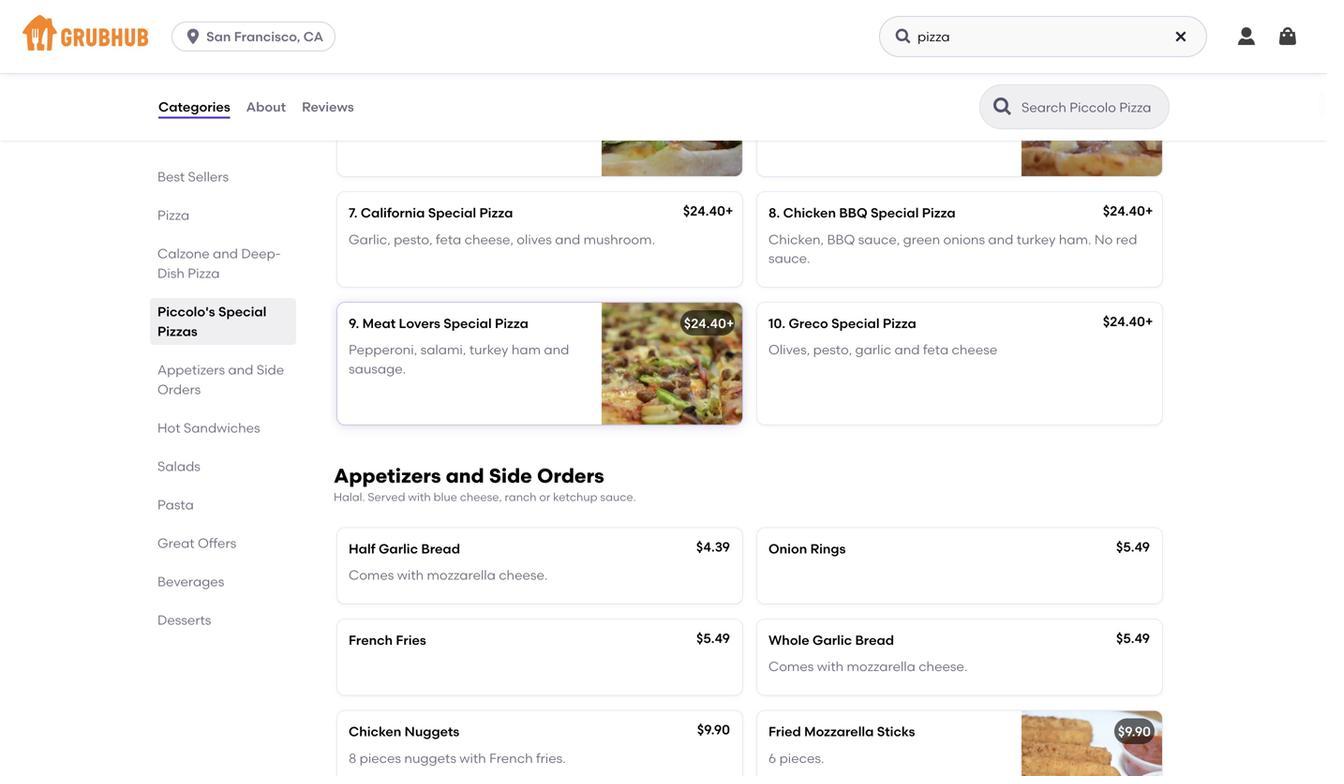 Task type: describe. For each thing, give the bounding box(es) containing it.
francisco,
[[234, 29, 300, 45]]

$5.49 for $4.39
[[1116, 539, 1150, 555]]

svg image inside san francisco, ca button
[[184, 27, 203, 46]]

nuggets
[[404, 750, 456, 766]]

1 vertical spatial chicken
[[349, 724, 401, 740]]

fresh
[[349, 113, 380, 128]]

1 svg image from the left
[[1235, 25, 1258, 48]]

ranch
[[505, 490, 537, 504]]

Search Piccolo Pizza search field
[[1020, 98, 1163, 116]]

fried
[[769, 724, 801, 740]]

pesto, for california
[[394, 231, 433, 247]]

mushrooms, bell peppers, onions, fresh tomatoes and olives.
[[349, 94, 559, 128]]

olives
[[517, 231, 552, 247]]

$21.10 +
[[1110, 67, 1154, 83]]

bbq inside chicken, bbq sauce, green onions and turkey ham. no red sauce.
[[827, 231, 855, 247]]

pizza inside calzone and deep- dish pizza
[[188, 265, 220, 281]]

nuggets
[[405, 724, 460, 740]]

mozzarella for half garlic bread
[[427, 567, 496, 583]]

no
[[1095, 231, 1113, 247]]

7. california special pizza
[[349, 205, 513, 221]]

0 vertical spatial bbq
[[839, 205, 868, 221]]

appetizers for appetizers and side orders
[[157, 362, 225, 378]]

$24.40 + for olives, pesto, garlic and feta cheese
[[1103, 313, 1153, 329]]

pesto, for greco
[[813, 342, 852, 358]]

pieces.
[[779, 750, 824, 766]]

cheese
[[952, 342, 998, 358]]

olives, pesto, garlic and feta cheese
[[769, 342, 998, 358]]

6. hawaiian special pizza image
[[1022, 54, 1162, 176]]

ca
[[304, 29, 323, 45]]

6 pieces.
[[769, 750, 824, 766]]

6.
[[769, 67, 780, 83]]

san
[[206, 29, 231, 45]]

sauce,
[[858, 231, 900, 247]]

sausage.
[[349, 361, 406, 377]]

10. greco special pizza
[[769, 315, 917, 331]]

rings
[[810, 541, 846, 557]]

0 horizontal spatial feta
[[436, 231, 461, 247]]

Search for food, convenience, alcohol... search field
[[879, 16, 1207, 57]]

cheese. for whole garlic bread
[[919, 659, 968, 675]]

desserts
[[157, 612, 211, 628]]

greco
[[789, 315, 828, 331]]

best sellers tab
[[157, 167, 289, 187]]

pepperoni,
[[349, 342, 417, 358]]

about button
[[245, 73, 287, 141]]

special up salami,
[[444, 315, 492, 331]]

hot sandwiches tab
[[157, 418, 289, 438]]

appetizers and side orders halal. served with blue cheese, ranch or ketchup sauce.
[[334, 464, 636, 504]]

garlic, pesto, feta cheese, olives and mushroom.
[[349, 231, 655, 247]]

meat
[[362, 315, 396, 331]]

hot
[[157, 420, 180, 436]]

main navigation navigation
[[0, 0, 1327, 73]]

and right olives
[[555, 231, 580, 247]]

special right the hawaiian
[[848, 67, 896, 83]]

$24.40 + for garlic, pesto, feta cheese, olives and mushroom.
[[683, 203, 733, 219]]

0 vertical spatial chicken
[[783, 205, 836, 221]]

$24.40 + left 6.
[[684, 67, 734, 83]]

veggie
[[363, 67, 408, 83]]

fries
[[396, 632, 426, 648]]

special inside piccolo's special pizzas
[[218, 304, 267, 320]]

pizzas
[[157, 323, 198, 339]]

sticks
[[877, 724, 915, 740]]

comes with mozzarella cheese. for whole garlic bread
[[769, 659, 968, 675]]

piccolo's special pizzas tab
[[157, 302, 289, 341]]

calzone
[[157, 246, 210, 262]]

salads tab
[[157, 456, 289, 476]]

$5.49 for $5.49
[[1116, 630, 1150, 646]]

chicken,
[[769, 231, 824, 247]]

pepperoni, salami, turkey ham and sausage.
[[349, 342, 569, 377]]

special up bell
[[411, 67, 459, 83]]

onion
[[769, 541, 807, 557]]

$21.10
[[1110, 67, 1146, 83]]

$24.40 + for chicken, bbq sauce, green onions and turkey ham. no red sauce.
[[1103, 203, 1153, 219]]

chicken nuggets
[[349, 724, 460, 740]]

8.
[[769, 205, 780, 221]]

5.
[[349, 67, 360, 83]]

turkey inside "pepperoni, salami, turkey ham and sausage."
[[469, 342, 509, 358]]

olives.
[[476, 113, 514, 128]]

fried mozzarella sticks
[[769, 724, 915, 740]]

half garlic bread
[[349, 541, 460, 557]]

or
[[539, 490, 550, 504]]

sauce. inside appetizers and side orders halal. served with blue cheese, ranch or ketchup sauce.
[[600, 490, 636, 504]]

10.
[[769, 315, 786, 331]]

$24.40 for garlic, pesto, feta cheese, olives and mushroom.
[[683, 203, 726, 219]]

tomatoes
[[383, 113, 444, 128]]

about
[[246, 99, 286, 115]]

beverages tab
[[157, 572, 289, 591]]

$4.39
[[696, 539, 730, 555]]

pasta
[[157, 497, 194, 513]]

9. meat lovers special pizza image
[[602, 303, 742, 425]]

great offers
[[157, 535, 236, 551]]

garlic for half
[[379, 541, 418, 557]]

and right garlic
[[895, 342, 920, 358]]

garlic,
[[349, 231, 391, 247]]

blue
[[434, 490, 457, 504]]

fries.
[[536, 750, 566, 766]]

5. veggie special pizza image
[[602, 54, 742, 176]]

1 horizontal spatial $9.90
[[1118, 724, 1151, 740]]

1 horizontal spatial svg image
[[894, 27, 913, 46]]

8. chicken bbq special pizza
[[769, 205, 956, 221]]

categories
[[158, 99, 230, 115]]

2 horizontal spatial svg image
[[1174, 29, 1189, 44]]

bell
[[429, 94, 451, 109]]



Task type: locate. For each thing, give the bounding box(es) containing it.
1 vertical spatial comes
[[769, 659, 814, 675]]

comes with mozzarella cheese. down whole garlic bread
[[769, 659, 968, 675]]

0 vertical spatial feta
[[436, 231, 461, 247]]

pesto, down '7. california special pizza'
[[394, 231, 433, 247]]

6. hawaiian special pizza
[[769, 67, 933, 83]]

and up blue
[[446, 464, 484, 488]]

side for appetizers and side orders halal. served with blue cheese, ranch or ketchup sauce.
[[489, 464, 532, 488]]

pizza tab
[[157, 205, 289, 225]]

1 horizontal spatial appetizers
[[334, 464, 441, 488]]

hawaiian
[[783, 67, 845, 83]]

san francisco, ca
[[206, 29, 323, 45]]

bbq down 8. chicken bbq special pizza at right top
[[827, 231, 855, 247]]

0 vertical spatial appetizers
[[157, 362, 225, 378]]

fried mozzarella sticks image
[[1022, 711, 1162, 776]]

side down piccolo's special pizzas tab
[[257, 362, 284, 378]]

and right onions at the right of page
[[988, 231, 1014, 247]]

pieces
[[360, 750, 401, 766]]

and down piccolo's special pizzas tab
[[228, 362, 253, 378]]

feta down '7. california special pizza'
[[436, 231, 461, 247]]

0 vertical spatial cheese,
[[465, 231, 514, 247]]

0 horizontal spatial garlic
[[379, 541, 418, 557]]

1 horizontal spatial turkey
[[1017, 231, 1056, 247]]

1 horizontal spatial cheese.
[[919, 659, 968, 675]]

sandwiches
[[184, 420, 260, 436]]

0 horizontal spatial $9.90
[[697, 722, 730, 738]]

0 vertical spatial comes with mozzarella cheese.
[[349, 567, 548, 583]]

with inside appetizers and side orders halal. served with blue cheese, ranch or ketchup sauce.
[[408, 490, 431, 504]]

$9.90
[[697, 722, 730, 738], [1118, 724, 1151, 740]]

special
[[411, 67, 459, 83], [848, 67, 896, 83], [428, 205, 476, 221], [871, 205, 919, 221], [218, 304, 267, 320], [444, 315, 492, 331], [832, 315, 880, 331]]

0 horizontal spatial turkey
[[469, 342, 509, 358]]

onions,
[[514, 94, 559, 109]]

with down half garlic bread
[[397, 567, 424, 583]]

1 vertical spatial bread
[[855, 632, 894, 648]]

7.
[[349, 205, 358, 221]]

side up ranch
[[489, 464, 532, 488]]

1 horizontal spatial sauce.
[[769, 250, 810, 266]]

search icon image
[[992, 96, 1014, 118]]

piccolo's
[[157, 304, 215, 320]]

+
[[726, 67, 734, 83], [1146, 67, 1154, 83], [726, 203, 733, 219], [1145, 203, 1153, 219], [1145, 313, 1153, 329], [726, 315, 734, 331]]

calzone and deep- dish pizza
[[157, 246, 281, 281]]

$24.40 up red
[[1103, 203, 1145, 219]]

comes down the whole
[[769, 659, 814, 675]]

cheese, right blue
[[460, 490, 502, 504]]

appetizers down "pizzas"
[[157, 362, 225, 378]]

half
[[349, 541, 376, 557]]

turkey left ham.
[[1017, 231, 1056, 247]]

special up garlic
[[832, 315, 880, 331]]

8
[[349, 750, 356, 766]]

1 vertical spatial cheese,
[[460, 490, 502, 504]]

garlic right the whole
[[813, 632, 852, 648]]

$24.40 for chicken, bbq sauce, green onions and turkey ham. no red sauce.
[[1103, 203, 1145, 219]]

feta left cheese
[[923, 342, 949, 358]]

with right nuggets
[[460, 750, 486, 766]]

pizza
[[462, 67, 496, 83], [899, 67, 933, 83], [479, 205, 513, 221], [922, 205, 956, 221], [157, 207, 190, 223], [188, 265, 220, 281], [495, 315, 529, 331], [883, 315, 917, 331]]

served
[[368, 490, 405, 504]]

1 horizontal spatial garlic
[[813, 632, 852, 648]]

mozzarella
[[804, 724, 874, 740]]

0 vertical spatial sauce.
[[769, 250, 810, 266]]

svg image left san
[[184, 27, 203, 46]]

1 vertical spatial orders
[[537, 464, 604, 488]]

special up sauce,
[[871, 205, 919, 221]]

and inside appetizers and side orders halal. served with blue cheese, ranch or ketchup sauce.
[[446, 464, 484, 488]]

6
[[769, 750, 776, 766]]

appetizers inside appetizers and side orders
[[157, 362, 225, 378]]

0 horizontal spatial appetizers
[[157, 362, 225, 378]]

offers
[[198, 535, 236, 551]]

dish
[[157, 265, 185, 281]]

comes with mozzarella cheese. for half garlic bread
[[349, 567, 548, 583]]

9. meat lovers special pizza
[[349, 315, 529, 331]]

0 horizontal spatial sauce.
[[600, 490, 636, 504]]

cheese.
[[499, 567, 548, 583], [919, 659, 968, 675]]

4. larkin special pizza image
[[1022, 0, 1162, 38]]

bread down blue
[[421, 541, 460, 557]]

cheese, left olives
[[465, 231, 514, 247]]

1 horizontal spatial feta
[[923, 342, 949, 358]]

0 vertical spatial side
[[257, 362, 284, 378]]

0 vertical spatial mozzarella
[[427, 567, 496, 583]]

garlic
[[855, 342, 892, 358]]

and left 'deep-'
[[213, 246, 238, 262]]

comes for half
[[349, 567, 394, 583]]

chicken, bbq sauce, green onions and turkey ham. no red sauce.
[[769, 231, 1137, 266]]

onion rings
[[769, 541, 846, 557]]

0 vertical spatial french
[[349, 632, 393, 648]]

1 horizontal spatial orders
[[537, 464, 604, 488]]

0 horizontal spatial chicken
[[349, 724, 401, 740]]

1 horizontal spatial comes with mozzarella cheese.
[[769, 659, 968, 675]]

ham
[[512, 342, 541, 358]]

salami,
[[420, 342, 466, 358]]

bread right the whole
[[855, 632, 894, 648]]

appetizers for appetizers and side orders halal. served with blue cheese, ranch or ketchup sauce.
[[334, 464, 441, 488]]

sauce. inside chicken, bbq sauce, green onions and turkey ham. no red sauce.
[[769, 250, 810, 266]]

orders up the hot
[[157, 382, 201, 397]]

comes for whole
[[769, 659, 814, 675]]

reviews
[[302, 99, 354, 115]]

1 vertical spatial comes with mozzarella cheese.
[[769, 659, 968, 675]]

$24.40 +
[[684, 67, 734, 83], [683, 203, 733, 219], [1103, 203, 1153, 219], [1103, 313, 1153, 329], [684, 315, 734, 331]]

0 horizontal spatial svg image
[[184, 27, 203, 46]]

special down the calzone and deep- dish pizza tab
[[218, 304, 267, 320]]

1 horizontal spatial mozzarella
[[847, 659, 916, 675]]

onions
[[943, 231, 985, 247]]

0 vertical spatial garlic
[[379, 541, 418, 557]]

garlic right half
[[379, 541, 418, 557]]

0 vertical spatial pesto,
[[394, 231, 433, 247]]

$24.40 left 8.
[[683, 203, 726, 219]]

side inside appetizers and side orders
[[257, 362, 284, 378]]

sellers
[[188, 169, 229, 185]]

french left fries
[[349, 632, 393, 648]]

1 horizontal spatial french
[[489, 750, 533, 766]]

and inside chicken, bbq sauce, green onions and turkey ham. no red sauce.
[[988, 231, 1014, 247]]

$5.49
[[1116, 539, 1150, 555], [696, 630, 730, 646], [1116, 630, 1150, 646]]

mushroom.
[[584, 231, 655, 247]]

$24.40 left 6.
[[684, 67, 726, 83]]

bbq up sauce,
[[839, 205, 868, 221]]

0 horizontal spatial comes with mozzarella cheese.
[[349, 567, 548, 583]]

0 horizontal spatial svg image
[[1235, 25, 1258, 48]]

1 vertical spatial side
[[489, 464, 532, 488]]

svg image
[[1235, 25, 1258, 48], [1277, 25, 1299, 48]]

appetizers inside appetizers and side orders halal. served with blue cheese, ranch or ketchup sauce.
[[334, 464, 441, 488]]

0 vertical spatial comes
[[349, 567, 394, 583]]

svg image right 4. larkin special pizza image
[[1174, 29, 1189, 44]]

chicken up pieces
[[349, 724, 401, 740]]

appetizers and side orders tab
[[157, 360, 289, 399]]

french left fries.
[[489, 750, 533, 766]]

appetizers up served
[[334, 464, 441, 488]]

svg image
[[184, 27, 203, 46], [894, 27, 913, 46], [1174, 29, 1189, 44]]

1 horizontal spatial pesto,
[[813, 342, 852, 358]]

orders for appetizers and side orders halal. served with blue cheese, ranch or ketchup sauce.
[[537, 464, 604, 488]]

piccolo's special pizzas
[[157, 304, 267, 339]]

1 vertical spatial turkey
[[469, 342, 509, 358]]

orders inside appetizers and side orders halal. served with blue cheese, ranch or ketchup sauce.
[[537, 464, 604, 488]]

orders
[[157, 382, 201, 397], [537, 464, 604, 488]]

chicken up chicken,
[[783, 205, 836, 221]]

$24.40 + up red
[[1103, 203, 1153, 219]]

pasta tab
[[157, 495, 289, 515]]

$24.40 down red
[[1103, 313, 1145, 329]]

1 vertical spatial sauce.
[[600, 490, 636, 504]]

0 vertical spatial orders
[[157, 382, 201, 397]]

0 horizontal spatial cheese.
[[499, 567, 548, 583]]

1 horizontal spatial comes
[[769, 659, 814, 675]]

0 horizontal spatial bread
[[421, 541, 460, 557]]

and inside mushrooms, bell peppers, onions, fresh tomatoes and olives.
[[448, 113, 473, 128]]

side inside appetizers and side orders halal. served with blue cheese, ranch or ketchup sauce.
[[489, 464, 532, 488]]

0 horizontal spatial orders
[[157, 382, 201, 397]]

1 horizontal spatial chicken
[[783, 205, 836, 221]]

deep-
[[241, 246, 281, 262]]

$24.40 + down red
[[1103, 313, 1153, 329]]

$24.40 + left 8.
[[683, 203, 733, 219]]

mushrooms,
[[349, 94, 425, 109]]

0 vertical spatial cheese.
[[499, 567, 548, 583]]

5. veggie special pizza
[[349, 67, 496, 83]]

1 vertical spatial appetizers
[[334, 464, 441, 488]]

cheese, inside appetizers and side orders halal. served with blue cheese, ranch or ketchup sauce.
[[460, 490, 502, 504]]

great offers tab
[[157, 533, 289, 553]]

1 vertical spatial french
[[489, 750, 533, 766]]

svg image up 6. hawaiian special pizza
[[894, 27, 913, 46]]

garlic for whole
[[813, 632, 852, 648]]

whole garlic bread
[[769, 632, 894, 648]]

1 vertical spatial bbq
[[827, 231, 855, 247]]

0 vertical spatial bread
[[421, 541, 460, 557]]

peppers,
[[455, 94, 511, 109]]

$24.40 for olives, pesto, garlic and feta cheese
[[1103, 313, 1145, 329]]

desserts tab
[[157, 610, 289, 630]]

1 vertical spatial mozzarella
[[847, 659, 916, 675]]

beverages
[[157, 574, 224, 590]]

1 vertical spatial pesto,
[[813, 342, 852, 358]]

side
[[257, 362, 284, 378], [489, 464, 532, 488]]

0 vertical spatial turkey
[[1017, 231, 1056, 247]]

and down bell
[[448, 113, 473, 128]]

sauce. right ketchup
[[600, 490, 636, 504]]

special up garlic, pesto, feta cheese, olives and mushroom.
[[428, 205, 476, 221]]

olives,
[[769, 342, 810, 358]]

turkey left ham
[[469, 342, 509, 358]]

0 horizontal spatial french
[[349, 632, 393, 648]]

and inside "pepperoni, salami, turkey ham and sausage."
[[544, 342, 569, 358]]

cheese. for half garlic bread
[[499, 567, 548, 583]]

9.
[[349, 315, 359, 331]]

orders inside appetizers and side orders
[[157, 382, 201, 397]]

salads
[[157, 458, 201, 474]]

comes with mozzarella cheese. down half garlic bread
[[349, 567, 548, 583]]

whole
[[769, 632, 810, 648]]

categories button
[[157, 73, 231, 141]]

comes with mozzarella cheese.
[[349, 567, 548, 583], [769, 659, 968, 675]]

and right ham
[[544, 342, 569, 358]]

sauce.
[[769, 250, 810, 266], [600, 490, 636, 504]]

orders for appetizers and side orders
[[157, 382, 201, 397]]

french fries
[[349, 632, 426, 648]]

bread for whole garlic bread
[[855, 632, 894, 648]]

mozzarella down half garlic bread
[[427, 567, 496, 583]]

1 horizontal spatial side
[[489, 464, 532, 488]]

turkey inside chicken, bbq sauce, green onions and turkey ham. no red sauce.
[[1017, 231, 1056, 247]]

1 vertical spatial garlic
[[813, 632, 852, 648]]

0 horizontal spatial mozzarella
[[427, 567, 496, 583]]

green
[[903, 231, 940, 247]]

best
[[157, 169, 185, 185]]

calzone and deep- dish pizza tab
[[157, 244, 289, 283]]

0 horizontal spatial side
[[257, 362, 284, 378]]

with
[[408, 490, 431, 504], [397, 567, 424, 583], [817, 659, 844, 675], [460, 750, 486, 766]]

great
[[157, 535, 195, 551]]

mozzarella for whole garlic bread
[[847, 659, 916, 675]]

0 horizontal spatial comes
[[349, 567, 394, 583]]

$24.40
[[684, 67, 726, 83], [683, 203, 726, 219], [1103, 203, 1145, 219], [1103, 313, 1145, 329], [684, 315, 726, 331]]

mozzarella down whole garlic bread
[[847, 659, 916, 675]]

pesto,
[[394, 231, 433, 247], [813, 342, 852, 358]]

appetizers
[[157, 362, 225, 378], [334, 464, 441, 488]]

$24.40 + left 10.
[[684, 315, 734, 331]]

lovers
[[399, 315, 440, 331]]

0 horizontal spatial pesto,
[[394, 231, 433, 247]]

ketchup
[[553, 490, 598, 504]]

hot sandwiches
[[157, 420, 260, 436]]

and inside appetizers and side orders
[[228, 362, 253, 378]]

side for appetizers and side orders
[[257, 362, 284, 378]]

halal.
[[334, 490, 365, 504]]

cheese,
[[465, 231, 514, 247], [460, 490, 502, 504]]

with left blue
[[408, 490, 431, 504]]

feta
[[436, 231, 461, 247], [923, 342, 949, 358]]

and inside calzone and deep- dish pizza
[[213, 246, 238, 262]]

2 svg image from the left
[[1277, 25, 1299, 48]]

pesto, down the 10. greco special pizza
[[813, 342, 852, 358]]

appetizers and side orders
[[157, 362, 284, 397]]

comes
[[349, 567, 394, 583], [769, 659, 814, 675]]

red
[[1116, 231, 1137, 247]]

comes down half
[[349, 567, 394, 583]]

sauce. down chicken,
[[769, 250, 810, 266]]

1 vertical spatial cheese.
[[919, 659, 968, 675]]

with down whole garlic bread
[[817, 659, 844, 675]]

best sellers
[[157, 169, 229, 185]]

california
[[361, 205, 425, 221]]

1 horizontal spatial svg image
[[1277, 25, 1299, 48]]

1 horizontal spatial bread
[[855, 632, 894, 648]]

orders up ketchup
[[537, 464, 604, 488]]

1 vertical spatial feta
[[923, 342, 949, 358]]

bread for half garlic bread
[[421, 541, 460, 557]]

$24.40 left 10.
[[684, 315, 726, 331]]



Task type: vqa. For each thing, say whether or not it's contained in the screenshot.
left the Forge Pizza logo
no



